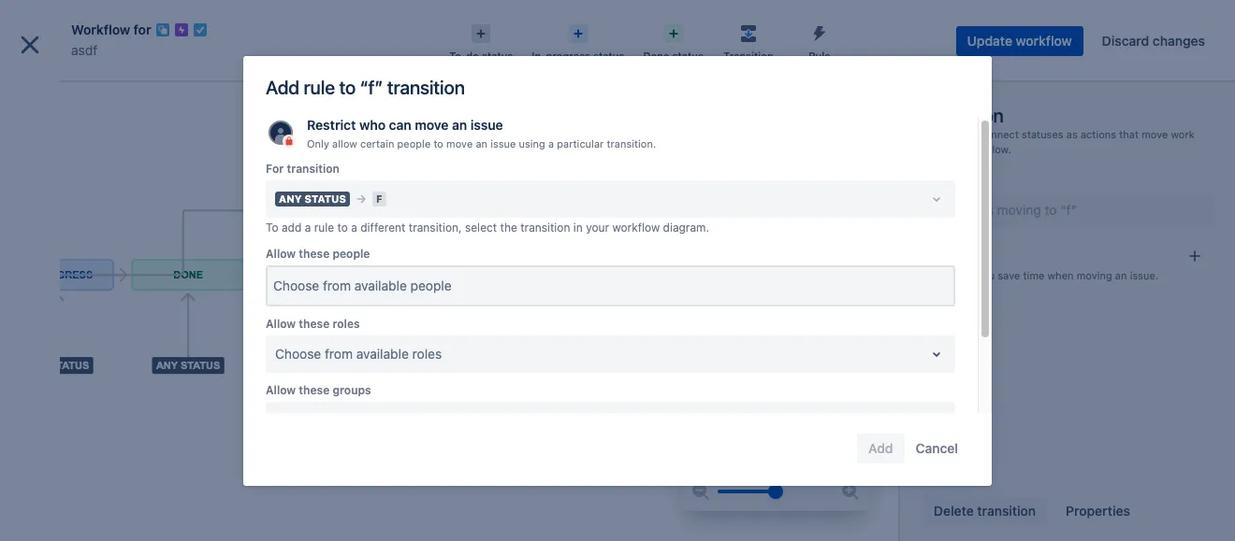 Task type: describe. For each thing, give the bounding box(es) containing it.
to inside restrict who can move an issue only allow certain people to move an issue using a particular transition.
[[434, 138, 443, 150]]

0 horizontal spatial roles
[[333, 317, 360, 331]]

issue
[[26, 267, 59, 283]]

any status moving to "f"
[[930, 203, 1077, 218]]

workflow inside add rule to "f" transition dialog
[[612, 221, 660, 235]]

when
[[1048, 270, 1074, 282]]

1 these from the top
[[299, 247, 330, 261]]

from for choose from available roles
[[325, 346, 353, 362]]

name
[[923, 175, 956, 189]]

discard changes button
[[1091, 26, 1217, 56]]

zoom in image
[[839, 481, 862, 503]]

allow these people
[[266, 247, 370, 261]]

update workflow button
[[956, 26, 1083, 56]]

choose from available roles
[[275, 346, 442, 362]]

done status
[[643, 50, 704, 62]]

"f" inside dialog
[[360, 77, 383, 98]]

to-do status
[[449, 50, 513, 62]]

add
[[282, 221, 302, 235]]

transition.
[[607, 138, 656, 150]]

rule button
[[784, 19, 855, 64]]

your inside add rule to "f" transition dialog
[[586, 221, 609, 235]]

allow
[[332, 138, 357, 150]]

0 vertical spatial asdf
[[71, 42, 97, 58]]

in
[[573, 221, 583, 235]]

open image
[[926, 410, 948, 432]]

for transition element
[[266, 180, 955, 218]]

through
[[923, 143, 961, 155]]

restrict who can move an issue only allow certain people to move an issue using a particular transition.
[[307, 117, 656, 150]]

workflow for
[[71, 22, 151, 37]]

1 vertical spatial issue
[[490, 138, 516, 150]]

Search field
[[880, 11, 1067, 41]]

rules help you save time when moving an issue.
[[924, 270, 1159, 282]]

you
[[977, 270, 995, 282]]

changes
[[1153, 33, 1205, 49]]

add rule to "f" transition dialog
[[243, 56, 992, 510]]

asdf link
[[71, 39, 97, 62]]

done
[[643, 50, 670, 62]]

status right done
[[672, 50, 704, 62]]

the
[[500, 221, 517, 235]]

delete transition button
[[923, 497, 1047, 527]]

to-
[[449, 50, 466, 62]]

to up restrict
[[339, 77, 356, 98]]

primary element
[[11, 0, 880, 52]]

add rule to "f" transition
[[266, 77, 465, 98]]

1 vertical spatial people
[[333, 247, 370, 261]]

group containing issue types
[[7, 251, 203, 493]]

1 horizontal spatial a
[[351, 221, 357, 235]]

done status button
[[634, 19, 713, 64]]

allow these roles
[[266, 317, 360, 331]]

1 horizontal spatial moving
[[1077, 270, 1112, 282]]

allow for choose from available roles
[[266, 317, 296, 331]]

properties button
[[1055, 497, 1142, 527]]

transition down only
[[287, 162, 340, 176]]

flow.
[[989, 143, 1011, 155]]

move left using
[[446, 138, 473, 150]]

available for groups
[[356, 412, 409, 428]]

to-do status button
[[440, 19, 522, 64]]

certain
[[360, 138, 394, 150]]

0 horizontal spatial a
[[305, 221, 311, 235]]

issue.
[[1130, 270, 1159, 282]]

transition left 'in'
[[520, 221, 570, 235]]

can
[[389, 117, 412, 133]]

particular
[[557, 138, 604, 150]]

choose for choose from available groups
[[275, 412, 321, 428]]

transitions
[[923, 128, 976, 140]]

transition,
[[409, 221, 462, 235]]

that
[[1119, 128, 1139, 140]]

task link
[[7, 350, 203, 388]]

statuses
[[1022, 128, 1064, 140]]



Task type: vqa. For each thing, say whether or not it's contained in the screenshot.
the topmost or
no



Task type: locate. For each thing, give the bounding box(es) containing it.
0 horizontal spatial an
[[452, 117, 467, 133]]

transition left rule
[[724, 50, 773, 62]]

2 allow from the top
[[266, 317, 296, 331]]

work
[[1171, 128, 1195, 140]]

"f" up who
[[360, 77, 383, 98]]

1 available from the top
[[356, 346, 409, 362]]

to
[[339, 77, 356, 98], [434, 138, 443, 150], [1045, 203, 1057, 218], [337, 221, 348, 235]]

an left using
[[476, 138, 488, 150]]

cancel
[[916, 441, 958, 457]]

1 group from the top
[[7, 251, 203, 493]]

0 horizontal spatial "f"
[[360, 77, 383, 98]]

available
[[356, 346, 409, 362], [356, 412, 409, 428]]

banner
[[0, 0, 1235, 52]]

roles
[[333, 317, 360, 331], [412, 346, 442, 362]]

allow down to
[[266, 247, 296, 261]]

these down the add
[[299, 247, 330, 261]]

allow up "allow these groups"
[[266, 317, 296, 331]]

different
[[360, 221, 406, 235]]

a
[[548, 138, 554, 150], [305, 221, 311, 235], [351, 221, 357, 235]]

status right any
[[957, 203, 994, 218]]

transition
[[724, 50, 773, 62], [923, 105, 1004, 126]]

2 choose from the top
[[275, 412, 321, 428]]

move
[[415, 117, 449, 133], [1142, 128, 1168, 140], [446, 138, 473, 150]]

people inside restrict who can move an issue only allow certain people to move an issue using a particular transition.
[[397, 138, 431, 150]]

asdf down asdf link
[[56, 81, 84, 97]]

update workflow
[[967, 33, 1072, 49]]

transition inside transition transitions connect statuses as actions that move work through your flow.
[[923, 105, 1004, 126]]

0 vertical spatial an
[[452, 117, 467, 133]]

discard changes
[[1102, 33, 1205, 49]]

1 vertical spatial asdf
[[56, 81, 84, 97]]

add rule image
[[1187, 249, 1202, 264]]

1 vertical spatial rule
[[314, 221, 334, 235]]

1 vertical spatial workflow
[[612, 221, 660, 235]]

for
[[133, 22, 151, 37]]

0 vertical spatial choose
[[275, 346, 321, 362]]

jira software image
[[49, 15, 174, 37], [49, 15, 174, 37]]

allow these groups
[[266, 383, 371, 397]]

who
[[359, 117, 386, 133]]

transition down to-
[[387, 77, 465, 98]]

connect
[[979, 128, 1019, 140]]

workflow right update at the right top of the page
[[1016, 33, 1072, 49]]

transition right delete
[[977, 503, 1036, 519]]

status right "do"
[[482, 50, 513, 62]]

in-progress status button
[[522, 19, 634, 64]]

moving right the 'when'
[[1077, 270, 1112, 282]]

your left flow.
[[964, 143, 986, 155]]

1 vertical spatial available
[[356, 412, 409, 428]]

2 horizontal spatial a
[[548, 138, 554, 150]]

delete
[[934, 503, 974, 519]]

0 vertical spatial workflow
[[1016, 33, 1072, 49]]

choose down "allow these groups"
[[275, 412, 321, 428]]

1 vertical spatial "f"
[[1060, 203, 1077, 218]]

add
[[266, 77, 299, 98]]

from for choose from available groups
[[325, 412, 353, 428]]

issue types
[[26, 267, 98, 283]]

allow down allow these roles
[[266, 383, 296, 397]]

choose for choose from available roles
[[275, 346, 321, 362]]

1 horizontal spatial an
[[476, 138, 488, 150]]

workflow
[[71, 22, 130, 37]]

2 from from the top
[[325, 412, 353, 428]]

actions
[[1081, 128, 1116, 140]]

types
[[63, 267, 98, 283]]

0 vertical spatial "f"
[[360, 77, 383, 98]]

do
[[466, 50, 479, 62]]

0 vertical spatial your
[[964, 143, 986, 155]]

a right using
[[548, 138, 554, 150]]

workflow down for transition element
[[612, 221, 660, 235]]

choose
[[275, 346, 321, 362], [275, 412, 321, 428]]

transition for transition transitions connect statuses as actions that move work through your flow.
[[923, 105, 1004, 126]]

1 horizontal spatial your
[[964, 143, 986, 155]]

select
[[465, 221, 497, 235]]

save
[[998, 270, 1020, 282]]

people down can
[[397, 138, 431, 150]]

an left issue.
[[1115, 270, 1127, 282]]

asdf down workflow
[[71, 42, 97, 58]]

moving
[[997, 203, 1041, 218], [1077, 270, 1112, 282]]

discard
[[1102, 33, 1149, 49]]

to
[[266, 221, 278, 235]]

2 available from the top
[[356, 412, 409, 428]]

using
[[519, 138, 545, 150]]

a inside restrict who can move an issue only allow certain people to move an issue using a particular transition.
[[548, 138, 554, 150]]

these for choose from available groups
[[299, 383, 330, 397]]

as
[[1067, 128, 1078, 140]]

1 vertical spatial choose
[[275, 412, 321, 428]]

these up choose from available roles
[[299, 317, 330, 331]]

1 horizontal spatial "f"
[[1060, 203, 1077, 218]]

asdf
[[71, 42, 97, 58], [56, 81, 84, 97]]

0 vertical spatial available
[[356, 346, 409, 362]]

these
[[299, 247, 330, 261], [299, 317, 330, 331], [299, 383, 330, 397]]

1 vertical spatial these
[[299, 317, 330, 331]]

these down choose from available roles
[[299, 383, 330, 397]]

groups
[[333, 383, 371, 397], [412, 412, 455, 428]]

status
[[482, 50, 513, 62], [593, 50, 625, 62], [672, 50, 704, 62], [957, 203, 994, 218]]

1 vertical spatial from
[[325, 412, 353, 428]]

0 vertical spatial roles
[[333, 317, 360, 331]]

transition transitions connect statuses as actions that move work through your flow.
[[923, 105, 1195, 155]]

1 horizontal spatial groups
[[412, 412, 455, 428]]

close workflow editor image
[[15, 30, 45, 60]]

0 vertical spatial allow
[[266, 247, 296, 261]]

1 vertical spatial moving
[[1077, 270, 1112, 282]]

2 group from the top
[[7, 393, 203, 444]]

1 vertical spatial transition
[[923, 105, 1004, 126]]

1 vertical spatial groups
[[412, 412, 455, 428]]

workflow
[[1016, 33, 1072, 49], [612, 221, 660, 235]]

move inside transition transitions connect statuses as actions that move work through your flow.
[[1142, 128, 1168, 140]]

3 allow from the top
[[266, 383, 296, 397]]

"f" up the 'when'
[[1060, 203, 1077, 218]]

0 vertical spatial these
[[299, 247, 330, 261]]

you're in the workflow viewfinder, use the arrow keys to move it element
[[682, 361, 869, 474]]

progress
[[546, 50, 591, 62]]

rule right add
[[304, 77, 335, 98]]

1 horizontal spatial workflow
[[1016, 33, 1072, 49]]

1 vertical spatial roles
[[412, 346, 442, 362]]

cancel button
[[904, 434, 969, 464]]

Zoom level range field
[[718, 474, 834, 511]]

rule up allow these people
[[314, 221, 334, 235]]

1 from from the top
[[325, 346, 353, 362]]

2 vertical spatial these
[[299, 383, 330, 397]]

transition inside popup button
[[724, 50, 773, 62]]

zoom out image
[[690, 481, 712, 503]]

a left different
[[351, 221, 357, 235]]

roles up 'choose from available groups'
[[412, 346, 442, 362]]

1 horizontal spatial roles
[[412, 346, 442, 362]]

move right can
[[415, 117, 449, 133]]

roles up choose from available roles
[[333, 317, 360, 331]]

1 vertical spatial allow
[[266, 317, 296, 331]]

properties
[[1066, 503, 1130, 519]]

0 horizontal spatial people
[[333, 247, 370, 261]]

your right 'in'
[[586, 221, 609, 235]]

restrict
[[307, 117, 356, 133]]

open image
[[926, 343, 948, 366]]

group
[[7, 251, 203, 493], [7, 393, 203, 444]]

"f"
[[360, 77, 383, 98], [1060, 203, 1077, 218]]

0 horizontal spatial moving
[[997, 203, 1041, 218]]

update
[[967, 33, 1013, 49]]

0 vertical spatial rule
[[304, 77, 335, 98]]

issue
[[470, 117, 503, 133], [490, 138, 516, 150]]

1 choose from the top
[[275, 346, 321, 362]]

0 vertical spatial transition
[[724, 50, 773, 62]]

0 horizontal spatial groups
[[333, 383, 371, 397]]

2 vertical spatial allow
[[266, 383, 296, 397]]

task
[[71, 360, 99, 376]]

in-progress status
[[532, 50, 625, 62]]

status right progress
[[593, 50, 625, 62]]

only
[[307, 138, 329, 150]]

choose from available groups
[[275, 412, 455, 428]]

available down choose from available roles
[[356, 412, 409, 428]]

in-
[[532, 50, 546, 62]]

rule
[[809, 50, 831, 62]]

2 horizontal spatial an
[[1115, 270, 1127, 282]]

1 allow from the top
[[266, 247, 296, 261]]

available up 'choose from available groups'
[[356, 346, 409, 362]]

transition button
[[713, 19, 784, 64]]

move right that
[[1142, 128, 1168, 140]]

choose down allow these roles
[[275, 346, 321, 362]]

0 horizontal spatial your
[[586, 221, 609, 235]]

allow
[[266, 247, 296, 261], [266, 317, 296, 331], [266, 383, 296, 397]]

to add a rule to a different transition, select the transition in your workflow diagram.
[[266, 221, 709, 235]]

transition inside button
[[977, 503, 1036, 519]]

from
[[325, 346, 353, 362], [325, 412, 353, 428]]

to up allow these people
[[337, 221, 348, 235]]

2 these from the top
[[299, 317, 330, 331]]

diagram.
[[663, 221, 709, 235]]

3 these from the top
[[299, 383, 330, 397]]

from down "allow these groups"
[[325, 412, 353, 428]]

your inside transition transitions connect statuses as actions that move work through your flow.
[[964, 143, 986, 155]]

0 horizontal spatial workflow
[[612, 221, 660, 235]]

workflow inside "button"
[[1016, 33, 1072, 49]]

0 vertical spatial groups
[[333, 383, 371, 397]]

rule
[[304, 77, 335, 98], [314, 221, 334, 235]]

0 horizontal spatial transition
[[724, 50, 773, 62]]

allow for choose from available groups
[[266, 383, 296, 397]]

to right "certain"
[[434, 138, 443, 150]]

time
[[1023, 270, 1045, 282]]

any
[[930, 203, 953, 218]]

2 vertical spatial an
[[1115, 270, 1127, 282]]

0 vertical spatial issue
[[470, 117, 503, 133]]

your
[[964, 143, 986, 155], [586, 221, 609, 235]]

help
[[953, 270, 974, 282]]

0 vertical spatial moving
[[997, 203, 1041, 218]]

for transition
[[266, 162, 340, 176]]

rules
[[924, 270, 950, 282]]

moving down flow.
[[997, 203, 1041, 218]]

issue left using
[[490, 138, 516, 150]]

an
[[452, 117, 467, 133], [476, 138, 488, 150], [1115, 270, 1127, 282]]

to up rules help you save time when moving an issue.
[[1045, 203, 1057, 218]]

1 horizontal spatial transition
[[923, 105, 1004, 126]]

a right the add
[[305, 221, 311, 235]]

for
[[266, 162, 284, 176]]

transition up transitions
[[923, 105, 1004, 126]]

from down allow these roles
[[325, 346, 353, 362]]

people down different
[[333, 247, 370, 261]]

1 vertical spatial an
[[476, 138, 488, 150]]

1 horizontal spatial people
[[397, 138, 431, 150]]

0 vertical spatial from
[[325, 346, 353, 362]]

an right can
[[452, 117, 467, 133]]

1 vertical spatial your
[[586, 221, 609, 235]]

0 vertical spatial people
[[397, 138, 431, 150]]

these for choose from available roles
[[299, 317, 330, 331]]

issue down to-do status
[[470, 117, 503, 133]]

available for roles
[[356, 346, 409, 362]]

delete transition
[[934, 503, 1036, 519]]

transition for transition
[[724, 50, 773, 62]]



